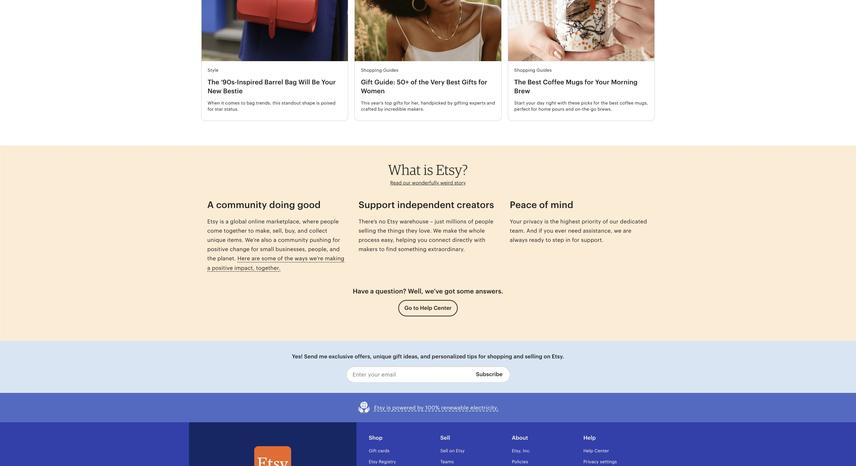 Task type: describe. For each thing, give the bounding box(es) containing it.
etsy registry link
[[369, 459, 396, 465]]

it
[[221, 100, 224, 106]]

ever
[[555, 228, 567, 234]]

impact,
[[234, 265, 255, 271]]

people inside there's no etsy warehouse – just millions of people selling the things they love. we make the             whole process easy, helping you connect directly with makers to find something extraordinary.
[[475, 218, 494, 225]]

for right pushing
[[333, 237, 340, 243]]

whole
[[469, 228, 485, 234]]

to inside "link"
[[413, 305, 419, 312]]

best inside gift guide: 50+ of the very best gifts for women
[[446, 78, 460, 86]]

shopping
[[487, 354, 512, 360]]

together
[[224, 228, 247, 234]]

there's no etsy warehouse – just millions of people selling the things they love. we make the             whole process easy, helping you connect directly with makers to find something extraordinary.
[[359, 218, 494, 253]]

is inside your privacy is the highest priority of our dedicated team. and if you ever need assistance,             we are always ready to step in for support.
[[545, 218, 549, 225]]

teams link
[[441, 459, 454, 465]]

inc.
[[523, 449, 531, 454]]

team.
[[510, 228, 525, 234]]

and right shopping
[[514, 354, 524, 360]]

support
[[359, 200, 395, 210]]

the inside here are some of the ways we're making a positive impact, together.
[[285, 256, 293, 262]]

go
[[591, 107, 597, 112]]

good
[[297, 200, 321, 210]]

these
[[568, 100, 580, 106]]

new
[[208, 88, 222, 95]]

gift cards link
[[369, 449, 390, 454]]

start your day right with these picks for the best coffee mugs, perfect for home pours and on-the-go brews.
[[514, 100, 648, 112]]

about
[[512, 435, 528, 441]]

mugs,
[[635, 100, 648, 106]]

the inside your privacy is the highest priority of our dedicated team. and if you ever need assistance,             we are always ready to step in for support.
[[550, 218, 559, 225]]

teams
[[441, 459, 454, 465]]

experts
[[470, 100, 486, 106]]

help for help center
[[584, 449, 594, 454]]

standout
[[282, 100, 301, 106]]

etsy for etsy registry
[[369, 459, 378, 465]]

etsy for etsy is powered by 100% renewable electricity.
[[374, 405, 385, 411]]

together.
[[256, 265, 281, 271]]

here
[[238, 256, 250, 262]]

wonderfully
[[412, 180, 439, 186]]

exclusive
[[329, 354, 353, 360]]

and up making
[[330, 246, 340, 253]]

things
[[388, 228, 405, 234]]

your inside the best coffee mugs for your morning brew
[[595, 78, 610, 86]]

extraordinary.
[[428, 246, 465, 253]]

peace of mind
[[510, 200, 574, 210]]

the best coffee mugs for your morning brew
[[514, 78, 638, 95]]

positive inside etsy is a global online marketplace, where people come together to make, sell, buy, and collect unique items. we're also a community pushing for positive change for small businesses, people, and the planet.
[[207, 246, 228, 253]]

a community doing good
[[207, 200, 321, 210]]

our inside your privacy is the highest priority of our dedicated team. and if you ever need assistance,             we are always ready to step in for support.
[[610, 218, 619, 225]]

coffee
[[620, 100, 634, 106]]

shape
[[302, 100, 315, 106]]

settings
[[600, 459, 617, 465]]

selling inside there's no etsy warehouse – just millions of people selling the things they love. we make the             whole process easy, helping you connect directly with makers to find something extraordinary.
[[359, 228, 376, 234]]

guides for guide:
[[383, 68, 399, 73]]

1 vertical spatial unique
[[373, 354, 392, 360]]

'90s-
[[221, 78, 237, 86]]

here are some of the ways we're making a positive impact, together.
[[207, 256, 345, 271]]

the inside gift guide: 50+ of the very best gifts for women
[[419, 78, 429, 86]]

planet.
[[218, 256, 236, 262]]

1 vertical spatial center
[[595, 449, 609, 454]]

gifting
[[454, 100, 468, 106]]

your inside your privacy is the highest priority of our dedicated team. and if you ever need assistance,             we are always ready to step in for support.
[[510, 218, 522, 225]]

of left mind
[[539, 200, 549, 210]]

1 horizontal spatial some
[[457, 288, 474, 295]]

to inside when it comes to bag trends, this standout shape is poised for star status.
[[241, 100, 245, 106]]

etsy,
[[512, 449, 522, 454]]

yes!
[[292, 354, 303, 360]]

small
[[260, 246, 274, 253]]

this
[[273, 100, 281, 106]]

are inside here are some of the ways we're making a positive impact, together.
[[252, 256, 260, 262]]

we're
[[245, 237, 260, 243]]

1 horizontal spatial selling
[[525, 354, 543, 360]]

we're
[[309, 256, 323, 262]]

Enter your email field
[[346, 367, 471, 383]]

process
[[359, 237, 380, 243]]

her,
[[412, 100, 420, 106]]

this
[[361, 100, 370, 106]]

the for the best coffee mugs for your morning brew
[[514, 78, 526, 86]]

on-
[[575, 107, 582, 112]]

easy,
[[381, 237, 395, 243]]

pours
[[552, 107, 565, 112]]

doing
[[269, 200, 295, 210]]

you inside your privacy is the highest priority of our dedicated team. and if you ever need assistance,             we are always ready to step in for support.
[[544, 228, 554, 234]]

helping
[[396, 237, 416, 243]]

by inside "button"
[[417, 405, 424, 411]]

makers.
[[408, 107, 424, 112]]

assistance,
[[583, 228, 613, 234]]

star
[[215, 107, 223, 112]]

here are some of the ways we're making a positive impact, together. link
[[207, 256, 345, 271]]

mugs
[[566, 78, 583, 86]]

businesses,
[[276, 246, 307, 253]]

will
[[299, 78, 310, 86]]

shopping guides for best
[[514, 68, 552, 73]]

gifts
[[393, 100, 403, 106]]

make
[[443, 228, 457, 234]]

etsy?
[[436, 161, 468, 178]]

make,
[[255, 228, 271, 234]]

online
[[248, 218, 265, 225]]

etsy, inc.
[[512, 449, 531, 454]]

got
[[445, 288, 455, 295]]

your inside the '90s-inspired barrel bag will be your new bestie
[[322, 78, 336, 86]]

support independent creators
[[359, 200, 494, 210]]

50+
[[397, 78, 409, 86]]

the inside start your day right with these picks for the best coffee mugs, perfect for home pours and on-the-go brews.
[[601, 100, 608, 106]]

when
[[208, 100, 220, 106]]

shop
[[369, 435, 383, 441]]

help for help
[[584, 435, 596, 441]]

have
[[353, 288, 369, 295]]

morning
[[611, 78, 638, 86]]

right
[[546, 100, 556, 106]]

comes
[[225, 100, 240, 106]]

we've
[[425, 288, 443, 295]]

this year's top gifts for her, handpicked by gifting experts and crafted by incredible makers.
[[361, 100, 495, 112]]

making
[[325, 256, 345, 262]]

the '90s-inspired barrel bag will be your new bestie
[[208, 78, 336, 95]]

best inside the best coffee mugs for your morning brew
[[528, 78, 542, 86]]

home
[[539, 107, 551, 112]]

etsy inside there's no etsy warehouse – just millions of people selling the things they love. we make the             whole process easy, helping you connect directly with makers to find something extraordinary.
[[387, 218, 398, 225]]

there's
[[359, 218, 377, 225]]

guide:
[[374, 78, 395, 86]]

collect
[[309, 228, 327, 234]]

our inside what is etsy? read our wonderfully weird story
[[403, 180, 411, 186]]



Task type: locate. For each thing, give the bounding box(es) containing it.
to inside there's no etsy warehouse – just millions of people selling the things they love. we make the             whole process easy, helping you connect directly with makers to find something extraordinary.
[[379, 246, 385, 253]]

directly
[[452, 237, 473, 243]]

guides for best
[[537, 68, 552, 73]]

to inside etsy is a global online marketplace, where people come together to make, sell, buy, and collect unique items. we're also a community pushing for positive change for small businesses, people, and the planet.
[[248, 228, 254, 234]]

a inside here are some of the ways we're making a positive impact, together.
[[207, 265, 210, 271]]

help down have a question? well, we've got some answers.
[[420, 305, 432, 312]]

the up "brews."
[[601, 100, 608, 106]]

when it comes to bag trends, this standout shape is poised for star status.
[[208, 100, 336, 112]]

your up team.
[[510, 218, 522, 225]]

best right very
[[446, 78, 460, 86]]

you
[[544, 228, 554, 234], [418, 237, 427, 243]]

sell up sell on etsy link
[[441, 435, 450, 441]]

the inside the best coffee mugs for your morning brew
[[514, 78, 526, 86]]

send
[[304, 354, 318, 360]]

change
[[230, 246, 250, 253]]

guides
[[383, 68, 399, 73], [537, 68, 552, 73]]

go to help center link
[[398, 300, 458, 317]]

the inside etsy is a global online marketplace, where people come together to make, sell, buy, and collect unique items. we're also a community pushing for positive change for small businesses, people, and the planet.
[[207, 256, 216, 262]]

for right in
[[572, 237, 580, 243]]

with down whole at right
[[474, 237, 486, 243]]

is right the shape
[[316, 100, 320, 106]]

priority
[[582, 218, 601, 225]]

for right mugs
[[585, 78, 594, 86]]

of inside there's no etsy warehouse – just millions of people selling the things they love. we make the             whole process easy, helping you connect directly with makers to find something extraordinary.
[[468, 218, 474, 225]]

1 the from the left
[[208, 78, 219, 86]]

gift
[[361, 78, 373, 86], [369, 449, 377, 454]]

1 people from the left
[[320, 218, 339, 225]]

1 vertical spatial our
[[610, 218, 619, 225]]

the up new at the top left of the page
[[208, 78, 219, 86]]

1 horizontal spatial our
[[610, 218, 619, 225]]

is for etsy?
[[424, 161, 433, 178]]

where
[[303, 218, 319, 225]]

renewable
[[441, 405, 469, 411]]

people inside etsy is a global online marketplace, where people come together to make, sell, buy, and collect unique items. we're also a community pushing for positive change for small businesses, people, and the planet.
[[320, 218, 339, 225]]

the left the planet.
[[207, 256, 216, 262]]

1 horizontal spatial shopping
[[514, 68, 536, 73]]

for inside this year's top gifts for her, handpicked by gifting experts and crafted by incredible makers.
[[404, 100, 410, 106]]

is up read our wonderfully weird story "link"
[[424, 161, 433, 178]]

100%
[[425, 405, 440, 411]]

what
[[388, 161, 421, 178]]

handpicked
[[421, 100, 446, 106]]

gift left cards
[[369, 449, 377, 454]]

on up teams 'link'
[[449, 449, 455, 454]]

your left morning
[[595, 78, 610, 86]]

1 vertical spatial community
[[278, 237, 308, 243]]

for inside when it comes to bag trends, this standout shape is poised for star status.
[[208, 107, 214, 112]]

of inside gift guide: 50+ of the very best gifts for women
[[411, 78, 417, 86]]

shopping for gift
[[361, 68, 382, 73]]

1 horizontal spatial on
[[544, 354, 551, 360]]

and right experts
[[487, 100, 495, 106]]

some right the got
[[457, 288, 474, 295]]

people,
[[308, 246, 328, 253]]

personalized
[[432, 354, 466, 360]]

marketplace,
[[266, 218, 301, 225]]

1 vertical spatial selling
[[525, 354, 543, 360]]

1 vertical spatial sell
[[441, 449, 448, 454]]

policies link
[[512, 459, 528, 465]]

and right ideas, on the left of page
[[421, 354, 431, 360]]

registry
[[379, 459, 396, 465]]

selling left etsy.
[[525, 354, 543, 360]]

0 vertical spatial with
[[558, 100, 567, 106]]

independent
[[397, 200, 455, 210]]

2 sell from the top
[[441, 449, 448, 454]]

0 horizontal spatial are
[[252, 256, 260, 262]]

is inside etsy is a global online marketplace, where people come together to make, sell, buy, and collect unique items. we're also a community pushing for positive change for small businesses, people, and the planet.
[[220, 218, 224, 225]]

support.
[[581, 237, 604, 243]]

you down the love.
[[418, 237, 427, 243]]

are right here
[[252, 256, 260, 262]]

sell up teams 'link'
[[441, 449, 448, 454]]

2 the from the left
[[514, 78, 526, 86]]

well,
[[408, 288, 424, 295]]

some inside here are some of the ways we're making a positive impact, together.
[[262, 256, 276, 262]]

subscribe
[[476, 371, 503, 378]]

etsy inside etsy is a global online marketplace, where people come together to make, sell, buy, and collect unique items. we're also a community pushing for positive change for small businesses, people, and the planet.
[[207, 218, 218, 225]]

and
[[527, 228, 537, 234]]

tips
[[467, 354, 477, 360]]

and inside this year's top gifts for her, handpicked by gifting experts and crafted by incredible makers.
[[487, 100, 495, 106]]

0 horizontal spatial center
[[434, 305, 452, 312]]

0 horizontal spatial community
[[216, 200, 267, 210]]

1 sell from the top
[[441, 435, 450, 441]]

0 horizontal spatial selling
[[359, 228, 376, 234]]

gift for gift guide: 50+ of the very best gifts for women
[[361, 78, 373, 86]]

highest
[[561, 218, 580, 225]]

we
[[433, 228, 442, 234]]

are right we
[[623, 228, 632, 234]]

sell for sell
[[441, 435, 450, 441]]

best up the brew
[[528, 78, 542, 86]]

the inside the '90s-inspired barrel bag will be your new bestie
[[208, 78, 219, 86]]

positive up the planet.
[[207, 246, 228, 253]]

0 vertical spatial sell
[[441, 435, 450, 441]]

by left 100%
[[417, 405, 424, 411]]

privacy settings link
[[584, 459, 617, 465]]

for right tips
[[479, 354, 486, 360]]

center up privacy settings link
[[595, 449, 609, 454]]

is inside what is etsy? read our wonderfully weird story
[[424, 161, 433, 178]]

unique
[[207, 237, 226, 243], [373, 354, 392, 360]]

0 vertical spatial our
[[403, 180, 411, 186]]

1 vertical spatial on
[[449, 449, 455, 454]]

shopping guides for guide:
[[361, 68, 399, 73]]

have a question? well, we've got some answers.
[[353, 288, 503, 295]]

0 horizontal spatial your
[[322, 78, 336, 86]]

people up collect
[[320, 218, 339, 225]]

are inside your privacy is the highest priority of our dedicated team. and if you ever need assistance,             we are always ready to step in for support.
[[623, 228, 632, 234]]

0 vertical spatial unique
[[207, 237, 226, 243]]

shopping guides up guide:
[[361, 68, 399, 73]]

brew
[[514, 88, 530, 95]]

shopping up the brew
[[514, 68, 536, 73]]

global
[[230, 218, 247, 225]]

0 vertical spatial gift
[[361, 78, 373, 86]]

0 vertical spatial community
[[216, 200, 267, 210]]

1 vertical spatial by
[[378, 107, 383, 112]]

unique left gift
[[373, 354, 392, 360]]

you right if
[[544, 228, 554, 234]]

mind
[[551, 200, 574, 210]]

gift for gift cards
[[369, 449, 377, 454]]

to left step
[[546, 237, 551, 243]]

and
[[487, 100, 495, 106], [566, 107, 574, 112], [298, 228, 308, 234], [330, 246, 340, 253], [421, 354, 431, 360], [514, 354, 524, 360]]

2 guides from the left
[[537, 68, 552, 73]]

sell
[[441, 435, 450, 441], [441, 449, 448, 454]]

unique down come
[[207, 237, 226, 243]]

0 vertical spatial you
[[544, 228, 554, 234]]

the up the brew
[[514, 78, 526, 86]]

story
[[455, 180, 466, 186]]

the for the '90s-inspired barrel bag will be your new bestie
[[208, 78, 219, 86]]

0 horizontal spatial you
[[418, 237, 427, 243]]

guides up guide:
[[383, 68, 399, 73]]

sell for sell on etsy
[[441, 449, 448, 454]]

picks
[[581, 100, 593, 106]]

1 shopping guides from the left
[[361, 68, 399, 73]]

unique inside etsy is a global online marketplace, where people come together to make, sell, buy, and collect unique items. we're also a community pushing for positive change for small businesses, people, and the planet.
[[207, 237, 226, 243]]

is up come
[[220, 218, 224, 225]]

barrel
[[265, 78, 283, 86]]

0 vertical spatial selling
[[359, 228, 376, 234]]

some up together.
[[262, 256, 276, 262]]

of inside your privacy is the highest priority of our dedicated team. and if you ever need assistance,             we are always ready to step in for support.
[[603, 218, 608, 225]]

0 horizontal spatial some
[[262, 256, 276, 262]]

community up businesses,
[[278, 237, 308, 243]]

community
[[216, 200, 267, 210], [278, 237, 308, 243]]

is inside when it comes to bag trends, this standout shape is poised for star status.
[[316, 100, 320, 106]]

etsy
[[207, 218, 218, 225], [387, 218, 398, 225], [374, 405, 385, 411], [456, 449, 465, 454], [369, 459, 378, 465]]

0 horizontal spatial the
[[208, 78, 219, 86]]

shopping guides up the brew
[[514, 68, 552, 73]]

positive down the planet.
[[212, 265, 233, 271]]

2 best from the left
[[528, 78, 542, 86]]

0 vertical spatial positive
[[207, 246, 228, 253]]

and inside start your day right with these picks for the best coffee mugs, perfect for home pours and on-the-go brews.
[[566, 107, 574, 112]]

0 horizontal spatial by
[[378, 107, 383, 112]]

0 vertical spatial are
[[623, 228, 632, 234]]

1 best from the left
[[446, 78, 460, 86]]

0 vertical spatial some
[[262, 256, 276, 262]]

1 horizontal spatial with
[[558, 100, 567, 106]]

creators
[[457, 200, 494, 210]]

0 horizontal spatial shopping guides
[[361, 68, 399, 73]]

0 horizontal spatial people
[[320, 218, 339, 225]]

answers.
[[476, 288, 503, 295]]

for down when
[[208, 107, 214, 112]]

with up pours at the right of the page
[[558, 100, 567, 106]]

brews.
[[598, 107, 612, 112]]

people
[[320, 218, 339, 225], [475, 218, 494, 225]]

if
[[539, 228, 542, 234]]

your
[[322, 78, 336, 86], [595, 78, 610, 86], [510, 218, 522, 225]]

the up ever
[[550, 218, 559, 225]]

start
[[514, 100, 525, 106]]

shopping for the
[[514, 68, 536, 73]]

sell,
[[273, 228, 284, 234]]

go to help center
[[405, 305, 452, 312]]

to inside your privacy is the highest priority of our dedicated team. and if you ever need assistance,             we are always ready to step in for support.
[[546, 237, 551, 243]]

etsy is powered by 100% renewable electricity.
[[374, 405, 499, 411]]

1 vertical spatial you
[[418, 237, 427, 243]]

the down businesses,
[[285, 256, 293, 262]]

cards
[[378, 449, 390, 454]]

1 horizontal spatial shopping guides
[[514, 68, 552, 73]]

women
[[361, 88, 385, 95]]

selling down there's
[[359, 228, 376, 234]]

etsy.
[[552, 354, 564, 360]]

by left gifting
[[448, 100, 453, 106]]

gift guide: 50+ of the very best gifts for women
[[361, 78, 488, 95]]

1 horizontal spatial unique
[[373, 354, 392, 360]]

to up we're
[[248, 228, 254, 234]]

1 vertical spatial positive
[[212, 265, 233, 271]]

just
[[435, 218, 444, 225]]

ideas,
[[403, 354, 419, 360]]

your right "be"
[[322, 78, 336, 86]]

1 vertical spatial help
[[584, 435, 596, 441]]

1 horizontal spatial people
[[475, 218, 494, 225]]

is right privacy
[[545, 218, 549, 225]]

0 vertical spatial on
[[544, 354, 551, 360]]

of right the 50+
[[411, 78, 417, 86]]

center inside "link"
[[434, 305, 452, 312]]

and right buy, at left
[[298, 228, 308, 234]]

positive
[[207, 246, 228, 253], [212, 265, 233, 271]]

come
[[207, 228, 222, 234]]

1 shopping from the left
[[361, 68, 382, 73]]

2 vertical spatial help
[[584, 449, 594, 454]]

a
[[207, 200, 214, 210]]

you inside there's no etsy warehouse – just millions of people selling the things they love. we make the             whole process easy, helping you connect directly with makers to find something extraordinary.
[[418, 237, 427, 243]]

2 people from the left
[[475, 218, 494, 225]]

is left powered
[[387, 405, 391, 411]]

for right gifts
[[479, 78, 488, 86]]

ready
[[529, 237, 544, 243]]

always
[[510, 237, 528, 243]]

ways
[[295, 256, 308, 262]]

and down these
[[566, 107, 574, 112]]

for inside your privacy is the highest priority of our dedicated team. and if you ever need assistance,             we are always ready to step in for support.
[[572, 237, 580, 243]]

of up the assistance,
[[603, 218, 608, 225]]

by down year's
[[378, 107, 383, 112]]

of down businesses,
[[278, 256, 283, 262]]

2 shopping guides from the left
[[514, 68, 552, 73]]

for inside the best coffee mugs for your morning brew
[[585, 78, 594, 86]]

the left very
[[419, 78, 429, 86]]

our up we
[[610, 218, 619, 225]]

for up go
[[594, 100, 600, 106]]

help up help center
[[584, 435, 596, 441]]

community inside etsy is a global online marketplace, where people come together to make, sell, buy, and collect unique items. we're also a community pushing for positive change for small businesses, people, and the planet.
[[278, 237, 308, 243]]

perfect
[[514, 107, 530, 112]]

very
[[431, 78, 445, 86]]

center down the got
[[434, 305, 452, 312]]

our right read
[[403, 180, 411, 186]]

2 horizontal spatial by
[[448, 100, 453, 106]]

shopping up guide:
[[361, 68, 382, 73]]

0 horizontal spatial with
[[474, 237, 486, 243]]

0 vertical spatial by
[[448, 100, 453, 106]]

makers
[[359, 246, 378, 253]]

gift inside gift guide: 50+ of the very best gifts for women
[[361, 78, 373, 86]]

2 vertical spatial by
[[417, 405, 424, 411]]

of up whole at right
[[468, 218, 474, 225]]

1 vertical spatial some
[[457, 288, 474, 295]]

shopping
[[361, 68, 382, 73], [514, 68, 536, 73]]

guides up the "coffee" on the right of the page
[[537, 68, 552, 73]]

etsy for etsy is a global online marketplace, where people come together to make, sell, buy, and collect unique items. we're also a community pushing for positive change for small businesses, people, and the planet.
[[207, 218, 218, 225]]

1 vertical spatial with
[[474, 237, 486, 243]]

on left etsy.
[[544, 354, 551, 360]]

to left find
[[379, 246, 385, 253]]

year's
[[371, 100, 384, 106]]

on
[[544, 354, 551, 360], [449, 449, 455, 454]]

1 horizontal spatial your
[[510, 218, 522, 225]]

1 guides from the left
[[383, 68, 399, 73]]

help
[[420, 305, 432, 312], [584, 435, 596, 441], [584, 449, 594, 454]]

1 vertical spatial are
[[252, 256, 260, 262]]

privacy settings
[[584, 459, 617, 465]]

1 horizontal spatial center
[[595, 449, 609, 454]]

0 horizontal spatial shopping
[[361, 68, 382, 73]]

gift up women
[[361, 78, 373, 86]]

with inside start your day right with these picks for the best coffee mugs, perfect for home pours and on-the-go brews.
[[558, 100, 567, 106]]

be
[[312, 78, 320, 86]]

0 horizontal spatial unique
[[207, 237, 226, 243]]

of inside here are some of the ways we're making a positive impact, together.
[[278, 256, 283, 262]]

help up privacy
[[584, 449, 594, 454]]

1 horizontal spatial best
[[528, 78, 542, 86]]

etsy inside "button"
[[374, 405, 385, 411]]

1 horizontal spatial guides
[[537, 68, 552, 73]]

1 horizontal spatial the
[[514, 78, 526, 86]]

community up global
[[216, 200, 267, 210]]

1 horizontal spatial are
[[623, 228, 632, 234]]

0 horizontal spatial on
[[449, 449, 455, 454]]

for down we're
[[251, 246, 259, 253]]

help inside "link"
[[420, 305, 432, 312]]

0 vertical spatial help
[[420, 305, 432, 312]]

0 vertical spatial center
[[434, 305, 452, 312]]

trends,
[[256, 100, 271, 106]]

subscribe button
[[471, 367, 510, 383]]

0 horizontal spatial best
[[446, 78, 460, 86]]

the down no
[[378, 228, 386, 234]]

to right go on the left bottom
[[413, 305, 419, 312]]

1 horizontal spatial you
[[544, 228, 554, 234]]

our
[[403, 180, 411, 186], [610, 218, 619, 225]]

for left her,
[[404, 100, 410, 106]]

status.
[[224, 107, 239, 112]]

is inside "button"
[[387, 405, 391, 411]]

0 horizontal spatial our
[[403, 180, 411, 186]]

to left the bag
[[241, 100, 245, 106]]

1 horizontal spatial community
[[278, 237, 308, 243]]

people up whole at right
[[475, 218, 494, 225]]

with inside there's no etsy warehouse – just millions of people selling the things they love. we make the             whole process easy, helping you connect directly with makers to find something extraordinary.
[[474, 237, 486, 243]]

1 vertical spatial gift
[[369, 449, 377, 454]]

0 horizontal spatial guides
[[383, 68, 399, 73]]

1 horizontal spatial by
[[417, 405, 424, 411]]

is for a
[[220, 218, 224, 225]]

for inside gift guide: 50+ of the very best gifts for women
[[479, 78, 488, 86]]

2 horizontal spatial your
[[595, 78, 610, 86]]

for down your
[[531, 107, 538, 112]]

is for powered
[[387, 405, 391, 411]]

positive inside here are some of the ways we're making a positive impact, together.
[[212, 265, 233, 271]]

the up directly
[[459, 228, 467, 234]]

2 shopping from the left
[[514, 68, 536, 73]]

the
[[419, 78, 429, 86], [601, 100, 608, 106], [550, 218, 559, 225], [378, 228, 386, 234], [459, 228, 467, 234], [207, 256, 216, 262], [285, 256, 293, 262]]



Task type: vqa. For each thing, say whether or not it's contained in the screenshot.
Gift inside the Gift Guide: 50+ of the Very Best Gifts for Women
yes



